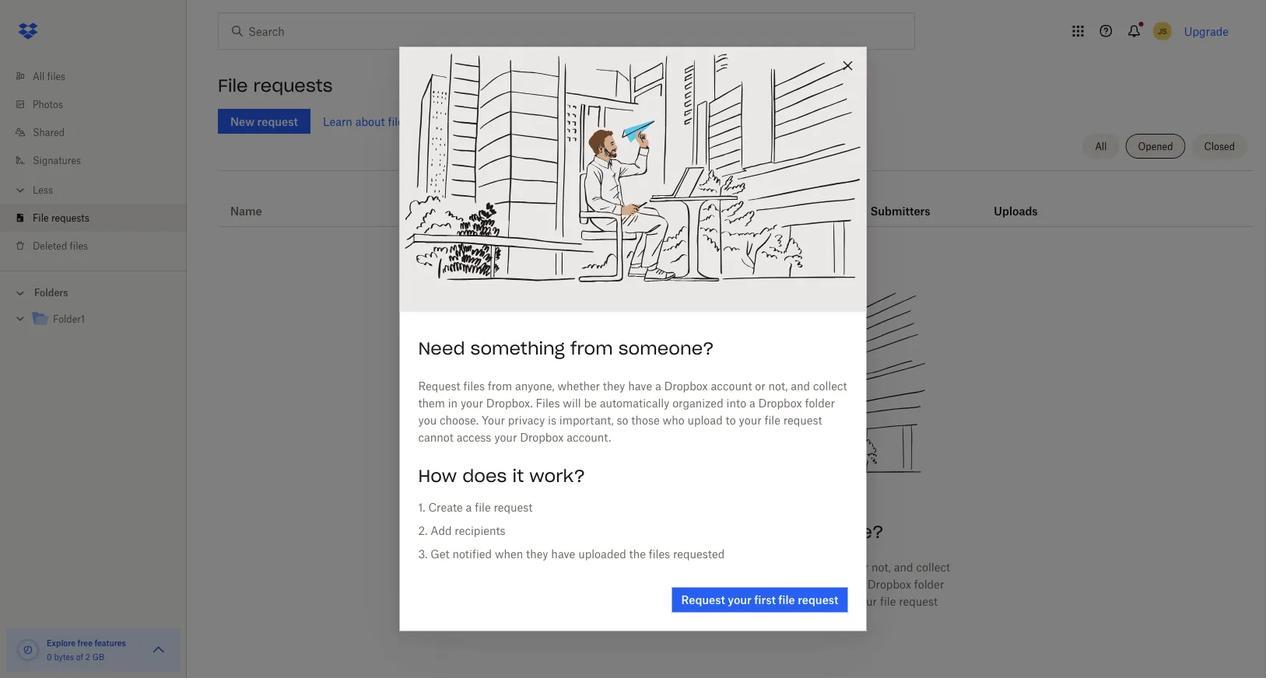 Task type: describe. For each thing, give the bounding box(es) containing it.
how does it work?
[[419, 465, 586, 487]]

request your first file request button
[[672, 588, 848, 613]]

the
[[630, 548, 646, 561]]

important, inside dialog
[[560, 414, 614, 427]]

1 vertical spatial choose.
[[555, 595, 595, 608]]

account. inside dialog
[[567, 431, 611, 445]]

1 vertical spatial need something from someone?
[[588, 522, 884, 543]]

file requests link
[[12, 204, 187, 232]]

1 horizontal spatial will
[[672, 578, 691, 591]]

work?
[[530, 465, 586, 487]]

1 horizontal spatial requests
[[253, 75, 333, 97]]

requests inside list item
[[51, 212, 89, 224]]

is inside dialog
[[548, 414, 557, 427]]

in inside dialog
[[448, 397, 458, 410]]

1 horizontal spatial have
[[628, 380, 653, 393]]

file inside button
[[779, 594, 796, 607]]

1 vertical spatial need
[[588, 522, 635, 543]]

dropbox. inside dialog
[[487, 397, 533, 410]]

account inside dialog
[[711, 380, 753, 393]]

whether inside dialog
[[558, 380, 600, 393]]

request files from anyone, whether they have a dropbox account or not, and collect them in your dropbox. files will be automatically organized into a dropbox folder you choose. your privacy is important, so those who upload to your file request cannot access your dropbox account. inside dialog
[[419, 380, 848, 445]]

0 vertical spatial request
[[419, 380, 461, 393]]

privacy inside dialog
[[508, 414, 545, 427]]

1 vertical spatial anyone,
[[619, 561, 658, 574]]

explore free features 0 bytes of 2 gb
[[47, 639, 126, 663]]

0 horizontal spatial something
[[471, 338, 565, 359]]

1 vertical spatial privacy
[[624, 595, 661, 608]]

2 horizontal spatial they
[[706, 561, 729, 574]]

1 horizontal spatial not,
[[872, 561, 892, 574]]

closed
[[1205, 141, 1236, 152]]

signatures link
[[12, 146, 187, 174]]

files inside dialog
[[536, 397, 560, 410]]

first
[[755, 594, 776, 607]]

1 horizontal spatial request
[[522, 561, 564, 574]]

file requests inside list item
[[33, 212, 89, 224]]

1 vertical spatial folder
[[915, 578, 945, 591]]

1 horizontal spatial into
[[836, 578, 856, 591]]

1 horizontal spatial be
[[694, 578, 706, 591]]

1 vertical spatial those
[[747, 595, 776, 608]]

all files link
[[12, 62, 187, 90]]

1 horizontal spatial your
[[598, 595, 621, 608]]

files inside deleted files link
[[70, 240, 88, 252]]

1 horizontal spatial organized
[[782, 578, 833, 591]]

less
[[33, 184, 53, 196]]

1 vertical spatial and
[[894, 561, 914, 574]]

2 horizontal spatial have
[[732, 561, 756, 574]]

automatically inside dialog
[[600, 397, 670, 410]]

deleted files link
[[12, 232, 187, 260]]

recipients
[[455, 525, 506, 538]]

0 vertical spatial be
[[584, 397, 597, 410]]

1 horizontal spatial is
[[664, 595, 672, 608]]

folder1
[[53, 314, 85, 325]]

1 horizontal spatial upload
[[803, 595, 839, 608]]

folders
[[34, 287, 68, 299]]

upgrade
[[1185, 25, 1229, 38]]

3. get notified when they have uploaded the files requested
[[419, 548, 725, 561]]

1 vertical spatial them
[[528, 578, 555, 591]]

access inside dialog
[[457, 431, 492, 445]]

1 vertical spatial request files from anyone, whether they have a dropbox account or not, and collect them in your dropbox. files will be automatically organized into a dropbox folder you choose. your privacy is important, so those who upload to your file request cannot access your dropbox account.
[[522, 561, 951, 626]]

bytes
[[54, 653, 74, 663]]

1 horizontal spatial file requests
[[218, 75, 333, 97]]

shared link
[[12, 118, 187, 146]]

deleted
[[33, 240, 67, 252]]

explore
[[47, 639, 76, 649]]

notified
[[453, 548, 492, 561]]

2.
[[419, 525, 428, 538]]

free
[[78, 639, 93, 649]]

all files
[[33, 70, 66, 82]]

1. create a file request
[[419, 501, 533, 515]]

1 horizontal spatial whether
[[661, 561, 703, 574]]

1 horizontal spatial they
[[603, 380, 625, 393]]

request your first file request
[[682, 594, 839, 607]]

photos
[[33, 98, 63, 110]]

requested
[[673, 548, 725, 561]]

1 vertical spatial cannot
[[640, 612, 675, 626]]

1 vertical spatial to
[[842, 595, 852, 608]]

anyone, inside dialog
[[515, 380, 555, 393]]

who inside dialog
[[663, 414, 685, 427]]

created button
[[500, 202, 543, 220]]

row containing name
[[218, 177, 1254, 227]]

file inside list item
[[33, 212, 49, 224]]

0 vertical spatial into
[[727, 397, 747, 410]]

request inside button
[[798, 594, 839, 607]]

1 vertical spatial something
[[640, 522, 735, 543]]

1 vertical spatial automatically
[[709, 578, 779, 591]]

2 column header from the left
[[995, 183, 1057, 220]]

files inside all files link
[[47, 70, 66, 82]]

1 vertical spatial access
[[678, 612, 713, 626]]

you inside dialog
[[419, 414, 437, 427]]

does
[[463, 465, 507, 487]]

request inside button
[[682, 594, 726, 607]]

0 vertical spatial so
[[617, 414, 629, 427]]

0 vertical spatial will
[[563, 397, 581, 410]]

2. add recipients
[[419, 525, 506, 538]]

1 horizontal spatial files
[[645, 578, 669, 591]]

gb
[[92, 653, 104, 663]]

features
[[95, 639, 126, 649]]

1 horizontal spatial account
[[814, 561, 856, 574]]

0 vertical spatial those
[[632, 414, 660, 427]]

pro trial element
[[740, 202, 765, 220]]

2 horizontal spatial requests
[[407, 115, 451, 128]]

photos link
[[12, 90, 187, 118]]

need something from someone? inside dialog
[[419, 338, 715, 359]]

add
[[431, 525, 452, 538]]

get
[[431, 548, 450, 561]]

1 vertical spatial or
[[859, 561, 869, 574]]

2
[[85, 653, 90, 663]]

folders button
[[0, 281, 187, 304]]

file requests list item
[[0, 204, 187, 232]]

1 vertical spatial someone?
[[788, 522, 884, 543]]



Task type: locate. For each thing, give the bounding box(es) containing it.
1 vertical spatial so
[[733, 595, 744, 608]]

1 horizontal spatial someone?
[[788, 522, 884, 543]]

how
[[419, 465, 457, 487]]

file requests up learn
[[218, 75, 333, 97]]

0 horizontal spatial folder
[[805, 397, 835, 410]]

0 horizontal spatial need
[[419, 338, 465, 359]]

1 horizontal spatial automatically
[[709, 578, 779, 591]]

them
[[419, 397, 445, 410], [528, 578, 555, 591]]

signatures
[[33, 155, 81, 166]]

0 vertical spatial all
[[33, 70, 45, 82]]

you down 3. get notified when they have uploaded the files requested
[[534, 595, 553, 608]]

will down requested
[[672, 578, 691, 591]]

0 vertical spatial not,
[[769, 380, 788, 393]]

access up does
[[457, 431, 492, 445]]

account. up work?
[[567, 431, 611, 445]]

0 horizontal spatial will
[[563, 397, 581, 410]]

0 vertical spatial them
[[419, 397, 445, 410]]

dialog containing need something from someone?
[[400, 47, 867, 632]]

organized inside dialog
[[673, 397, 724, 410]]

0 horizontal spatial you
[[419, 414, 437, 427]]

all up the photos
[[33, 70, 45, 82]]

it
[[513, 465, 524, 487]]

your inside dialog
[[482, 414, 505, 427]]

file requests
[[218, 75, 333, 97], [33, 212, 89, 224]]

request files from anyone, whether they have a dropbox account or not, and collect them in your dropbox. files will be automatically organized into a dropbox folder you choose. your privacy is important, so those who upload to your file request cannot access your dropbox account.
[[419, 380, 848, 445], [522, 561, 951, 626]]

your down uploaded
[[598, 595, 621, 608]]

or inside dialog
[[756, 380, 766, 393]]

0 horizontal spatial have
[[552, 548, 576, 561]]

0 vertical spatial need something from someone?
[[419, 338, 715, 359]]

0 horizontal spatial to
[[726, 414, 736, 427]]

0 horizontal spatial and
[[791, 380, 811, 393]]

a
[[656, 380, 662, 393], [750, 397, 756, 410], [466, 501, 472, 515], [759, 561, 765, 574], [859, 578, 865, 591]]

list containing all files
[[0, 53, 187, 271]]

1 horizontal spatial or
[[859, 561, 869, 574]]

closed button
[[1193, 134, 1248, 159]]

0 vertical spatial anyone,
[[515, 380, 555, 393]]

all inside button
[[1096, 141, 1108, 152]]

1 vertical spatial dropbox.
[[596, 578, 642, 591]]

whether
[[558, 380, 600, 393], [661, 561, 703, 574]]

0 vertical spatial your
[[482, 414, 505, 427]]

account. down request your first file request
[[788, 612, 833, 626]]

file
[[388, 115, 404, 128], [765, 414, 781, 427], [475, 501, 491, 515], [779, 594, 796, 607], [881, 595, 896, 608]]

created
[[500, 204, 543, 218]]

choose. up how
[[440, 414, 479, 427]]

1 horizontal spatial folder
[[915, 578, 945, 591]]

0 horizontal spatial organized
[[673, 397, 724, 410]]

access
[[457, 431, 492, 445], [678, 612, 713, 626]]

your up how does it work?
[[482, 414, 505, 427]]

be
[[584, 397, 597, 410], [694, 578, 706, 591]]

0 vertical spatial requests
[[253, 75, 333, 97]]

will
[[563, 397, 581, 410], [672, 578, 691, 591]]

shared
[[33, 127, 65, 138]]

about
[[356, 115, 385, 128]]

files
[[47, 70, 66, 82], [70, 240, 88, 252], [464, 380, 485, 393], [649, 548, 671, 561], [567, 561, 588, 574]]

0 horizontal spatial who
[[663, 414, 685, 427]]

your inside button
[[728, 594, 752, 607]]

need
[[419, 338, 465, 359], [588, 522, 635, 543]]

upgrade link
[[1185, 25, 1229, 38]]

1 vertical spatial whether
[[661, 561, 703, 574]]

dropbox.
[[487, 397, 533, 410], [596, 578, 642, 591]]

1 column header from the left
[[871, 183, 933, 220]]

quota usage element
[[16, 638, 40, 663]]

0 vertical spatial files
[[536, 397, 560, 410]]

cannot
[[419, 431, 454, 445], [640, 612, 675, 626]]

1 vertical spatial will
[[672, 578, 691, 591]]

0 vertical spatial file requests
[[218, 75, 333, 97]]

learn about file requests
[[323, 115, 451, 128]]

to inside dialog
[[726, 414, 736, 427]]

1 horizontal spatial anyone,
[[619, 561, 658, 574]]

not, inside dialog
[[769, 380, 788, 393]]

in down 3. get notified when they have uploaded the files requested
[[557, 578, 567, 591]]

0 horizontal spatial files
[[536, 397, 560, 410]]

1 horizontal spatial all
[[1096, 141, 1108, 152]]

name
[[230, 204, 262, 218]]

1 vertical spatial file requests
[[33, 212, 89, 224]]

learn
[[323, 115, 353, 128]]

and
[[791, 380, 811, 393], [894, 561, 914, 574]]

organized
[[673, 397, 724, 410], [782, 578, 833, 591]]

1 horizontal spatial important,
[[675, 595, 730, 608]]

files
[[536, 397, 560, 410], [645, 578, 669, 591]]

collect inside dialog
[[814, 380, 848, 393]]

0 vertical spatial privacy
[[508, 414, 545, 427]]

request
[[784, 414, 823, 427], [494, 501, 533, 515], [798, 594, 839, 607], [899, 595, 938, 608]]

0 horizontal spatial not,
[[769, 380, 788, 393]]

1 vertical spatial account
[[814, 561, 856, 574]]

request
[[419, 380, 461, 393], [522, 561, 564, 574], [682, 594, 726, 607]]

less image
[[12, 183, 28, 198]]

0 vertical spatial to
[[726, 414, 736, 427]]

have
[[628, 380, 653, 393], [552, 548, 576, 561], [732, 561, 756, 574]]

automatically
[[600, 397, 670, 410], [709, 578, 779, 591]]

1 horizontal spatial who
[[779, 595, 800, 608]]

1 vertical spatial not,
[[872, 561, 892, 574]]

of
[[76, 653, 83, 663]]

dropbox. down uploaded
[[596, 578, 642, 591]]

1 horizontal spatial to
[[842, 595, 852, 608]]

privacy
[[508, 414, 545, 427], [624, 595, 661, 608]]

3.
[[419, 548, 428, 561]]

0 horizontal spatial automatically
[[600, 397, 670, 410]]

dialog
[[400, 47, 867, 632]]

1 horizontal spatial and
[[894, 561, 914, 574]]

cannot up how
[[419, 431, 454, 445]]

they
[[603, 380, 625, 393], [526, 548, 549, 561], [706, 561, 729, 574]]

0 horizontal spatial choose.
[[440, 414, 479, 427]]

0 horizontal spatial your
[[482, 414, 505, 427]]

row
[[218, 177, 1254, 227]]

privacy down the the in the bottom of the page
[[624, 595, 661, 608]]

to
[[726, 414, 736, 427], [842, 595, 852, 608]]

0 horizontal spatial privacy
[[508, 414, 545, 427]]

1 horizontal spatial need
[[588, 522, 635, 543]]

0 horizontal spatial someone?
[[619, 338, 715, 359]]

file requests up deleted files
[[33, 212, 89, 224]]

in up how
[[448, 397, 458, 410]]

into
[[727, 397, 747, 410], [836, 578, 856, 591]]

0 horizontal spatial requests
[[51, 212, 89, 224]]

files up work?
[[536, 397, 560, 410]]

1 horizontal spatial so
[[733, 595, 744, 608]]

0 vertical spatial in
[[448, 397, 458, 410]]

folder1 link
[[31, 310, 174, 331]]

1 horizontal spatial dropbox.
[[596, 578, 642, 591]]

0 vertical spatial or
[[756, 380, 766, 393]]

1 vertical spatial account.
[[788, 612, 833, 626]]

1 vertical spatial be
[[694, 578, 706, 591]]

uploaded
[[579, 548, 627, 561]]

someone?
[[619, 338, 715, 359], [788, 522, 884, 543]]

0 vertical spatial cannot
[[419, 431, 454, 445]]

all for all files
[[33, 70, 45, 82]]

0 vertical spatial collect
[[814, 380, 848, 393]]

in
[[448, 397, 458, 410], [557, 578, 567, 591]]

requests up learn
[[253, 75, 333, 97]]

0 horizontal spatial into
[[727, 397, 747, 410]]

upload inside dialog
[[688, 414, 723, 427]]

someone? inside dialog
[[619, 338, 715, 359]]

requests up deleted files
[[51, 212, 89, 224]]

0 horizontal spatial collect
[[814, 380, 848, 393]]

will up work?
[[563, 397, 581, 410]]

or
[[756, 380, 766, 393], [859, 561, 869, 574]]

0 vertical spatial you
[[419, 414, 437, 427]]

them up how
[[419, 397, 445, 410]]

those
[[632, 414, 660, 427], [747, 595, 776, 608]]

and inside dialog
[[791, 380, 811, 393]]

0 horizontal spatial request
[[419, 380, 461, 393]]

so
[[617, 414, 629, 427], [733, 595, 744, 608]]

2 vertical spatial request
[[682, 594, 726, 607]]

dropbox
[[665, 380, 708, 393], [759, 397, 803, 410], [520, 431, 564, 445], [768, 561, 811, 574], [868, 578, 912, 591], [741, 612, 785, 626]]

1.
[[419, 501, 426, 515]]

cannot down the the in the bottom of the page
[[640, 612, 675, 626]]

access down requested
[[678, 612, 713, 626]]

privacy up it
[[508, 414, 545, 427]]

0 vertical spatial important,
[[560, 414, 614, 427]]

your
[[461, 397, 484, 410], [739, 414, 762, 427], [495, 431, 517, 445], [570, 578, 593, 591], [728, 594, 752, 607], [855, 595, 878, 608], [716, 612, 738, 626]]

1 vertical spatial into
[[836, 578, 856, 591]]

collect
[[814, 380, 848, 393], [917, 561, 951, 574]]

0 horizontal spatial them
[[419, 397, 445, 410]]

account.
[[567, 431, 611, 445], [788, 612, 833, 626]]

list
[[0, 53, 187, 271]]

your
[[482, 414, 505, 427], [598, 595, 621, 608]]

dropbox. up how does it work?
[[487, 397, 533, 410]]

column header
[[871, 183, 933, 220], [995, 183, 1057, 220]]

1 horizontal spatial them
[[528, 578, 555, 591]]

create
[[429, 501, 463, 515]]

0
[[47, 653, 52, 663]]

1 vertical spatial who
[[779, 595, 800, 608]]

0 horizontal spatial upload
[[688, 414, 723, 427]]

folder
[[805, 397, 835, 410], [915, 578, 945, 591]]

1 horizontal spatial file
[[218, 75, 248, 97]]

1 vertical spatial you
[[534, 595, 553, 608]]

1 vertical spatial upload
[[803, 595, 839, 608]]

1 horizontal spatial collect
[[917, 561, 951, 574]]

opened button
[[1126, 134, 1186, 159]]

need something from someone?
[[419, 338, 715, 359], [588, 522, 884, 543]]

1 vertical spatial files
[[645, 578, 669, 591]]

anyone,
[[515, 380, 555, 393], [619, 561, 658, 574]]

when
[[495, 548, 523, 561]]

learn about file requests link
[[323, 115, 451, 128]]

requests right about
[[407, 115, 451, 128]]

all for all
[[1096, 141, 1108, 152]]

1 vertical spatial in
[[557, 578, 567, 591]]

opened
[[1139, 141, 1174, 152]]

1 horizontal spatial you
[[534, 595, 553, 608]]

0 horizontal spatial they
[[526, 548, 549, 561]]

1 horizontal spatial cannot
[[640, 612, 675, 626]]

cannot inside dialog
[[419, 431, 454, 445]]

important,
[[560, 414, 614, 427], [675, 595, 730, 608]]

0 vertical spatial account
[[711, 380, 753, 393]]

important, up work?
[[560, 414, 614, 427]]

choose. down 3. get notified when they have uploaded the files requested
[[555, 595, 595, 608]]

you up how
[[419, 414, 437, 427]]

them down 3. get notified when they have uploaded the files requested
[[528, 578, 555, 591]]

all button
[[1083, 134, 1120, 159]]

deleted files
[[33, 240, 88, 252]]

1 horizontal spatial column header
[[995, 183, 1057, 220]]

upload
[[688, 414, 723, 427], [803, 595, 839, 608]]

1 vertical spatial important,
[[675, 595, 730, 608]]

something
[[471, 338, 565, 359], [640, 522, 735, 543]]

0 vertical spatial who
[[663, 414, 685, 427]]

not,
[[769, 380, 788, 393], [872, 561, 892, 574]]

important, down requested
[[675, 595, 730, 608]]

2 horizontal spatial request
[[682, 594, 726, 607]]

1 vertical spatial collect
[[917, 561, 951, 574]]

0 horizontal spatial whether
[[558, 380, 600, 393]]

all left opened button
[[1096, 141, 1108, 152]]

requests
[[253, 75, 333, 97], [407, 115, 451, 128], [51, 212, 89, 224]]

1 vertical spatial your
[[598, 595, 621, 608]]

1 vertical spatial all
[[1096, 141, 1108, 152]]

file
[[218, 75, 248, 97], [33, 212, 49, 224]]

0 horizontal spatial those
[[632, 414, 660, 427]]

0 vertical spatial someone?
[[619, 338, 715, 359]]

files down the the in the bottom of the page
[[645, 578, 669, 591]]

dropbox image
[[12, 16, 44, 47]]



Task type: vqa. For each thing, say whether or not it's contained in the screenshot.
search in folder "dropbox" text box
no



